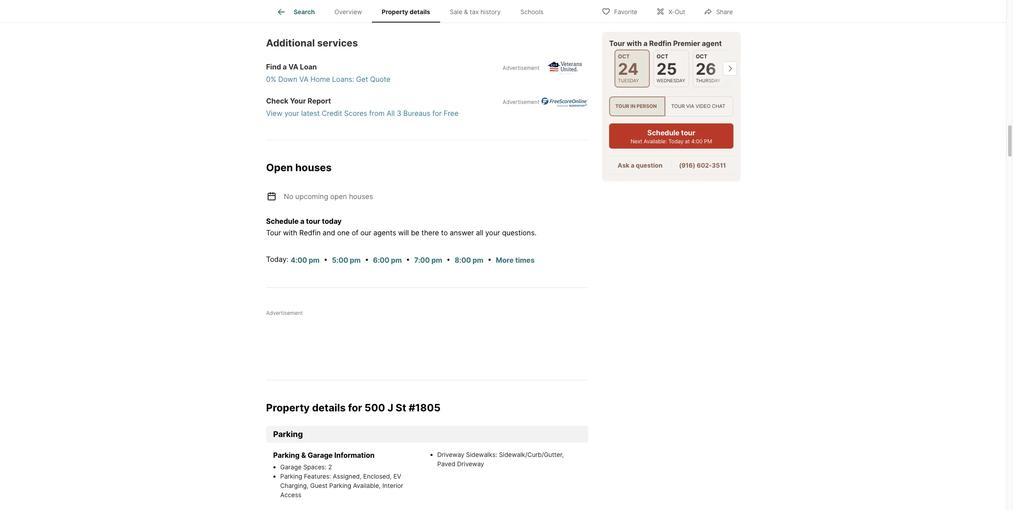 Task type: locate. For each thing, give the bounding box(es) containing it.
1 vertical spatial schedule
[[266, 217, 299, 226]]

0 vertical spatial for
[[432, 109, 442, 118]]

via
[[686, 103, 694, 109]]

tour up today:
[[266, 228, 281, 237]]

1 horizontal spatial &
[[464, 8, 468, 16]]

1 vertical spatial &
[[301, 451, 306, 460]]

0 vertical spatial details
[[410, 8, 430, 16]]

details for property details for 500 j st #1805
[[312, 402, 346, 414]]

scores
[[344, 109, 367, 118]]

schedule tour next available: today at 4:00 pm
[[630, 128, 712, 145]]

details for property details
[[410, 8, 430, 16]]

1 vertical spatial 4:00
[[291, 256, 307, 264]]

• left more
[[488, 255, 492, 264]]

pm left the 5:00
[[309, 256, 320, 264]]

a inside find a va loan 0% down va home loans: get quote
[[283, 63, 287, 71]]

2 oct from the left
[[656, 53, 668, 60]]

oct up the tuesday
[[618, 53, 630, 60]]

x-out button
[[649, 2, 693, 20]]

1 horizontal spatial details
[[410, 8, 430, 16]]

a inside schedule a tour today tour with redfin and one of our agents will be there to answer all your questions.
[[300, 217, 304, 226]]

home
[[310, 75, 330, 84]]

parking for parking
[[273, 429, 303, 439]]

charging,
[[280, 482, 309, 489]]

1 vertical spatial va
[[299, 75, 308, 84]]

500
[[365, 402, 385, 414]]

tour left via
[[671, 103, 685, 109]]

oct 26 thursday
[[696, 53, 720, 84]]

overview
[[334, 8, 362, 16]]

more times link
[[496, 256, 535, 264]]

0 horizontal spatial va
[[288, 63, 298, 71]]

0 vertical spatial garage
[[308, 451, 333, 460]]

with inside schedule a tour today tour with redfin and one of our agents will be there to answer all your questions.
[[283, 228, 297, 237]]

pm right 7:00
[[431, 256, 442, 264]]

oct inside oct 26 thursday
[[696, 53, 707, 60]]

advertisement for check your report view your latest credit scores from all 3 bureaus for free
[[503, 99, 540, 105]]

tab list
[[266, 0, 560, 23]]

open
[[266, 162, 293, 174]]

3 pm from the left
[[391, 256, 402, 264]]

1 horizontal spatial property
[[382, 8, 408, 16]]

#1805
[[409, 402, 441, 414]]

property details
[[382, 8, 430, 16]]

0 horizontal spatial your
[[284, 109, 299, 118]]

redfin left premier
[[649, 39, 671, 48]]

driveway inside sidewalk/curb/gutter, paved driveway
[[457, 460, 484, 468]]

open houses
[[266, 162, 332, 174]]

today: 4:00 pm • 5:00 pm • 6:00 pm • 7:00 pm • 8:00 pm • more times
[[266, 255, 535, 264]]

6:00
[[373, 256, 389, 264]]

tour
[[609, 39, 625, 48], [615, 103, 629, 109], [671, 103, 685, 109], [266, 228, 281, 237]]

3 oct from the left
[[696, 53, 707, 60]]

pm right 6:00
[[391, 256, 402, 264]]

0 vertical spatial your
[[284, 109, 299, 118]]

1 vertical spatial details
[[312, 402, 346, 414]]

1 horizontal spatial for
[[432, 109, 442, 118]]

0 vertical spatial schedule
[[647, 128, 679, 137]]

all
[[476, 228, 483, 237]]

video
[[695, 103, 710, 109]]

oct
[[618, 53, 630, 60], [656, 53, 668, 60], [696, 53, 707, 60]]

1 horizontal spatial your
[[485, 228, 500, 237]]

tour inside schedule a tour today tour with redfin and one of our agents will be there to answer all your questions.
[[266, 228, 281, 237]]

today
[[322, 217, 342, 226]]

ask
[[618, 162, 629, 169]]

overview tab
[[325, 1, 372, 23]]

1 horizontal spatial schedule
[[647, 128, 679, 137]]

tour up oct 24 tuesday
[[609, 39, 625, 48]]

0 vertical spatial 4:00
[[691, 138, 702, 145]]

oct inside oct 24 tuesday
[[618, 53, 630, 60]]

1 horizontal spatial tour
[[681, 128, 695, 137]]

1 vertical spatial garage
[[280, 463, 302, 471]]

be
[[411, 228, 419, 237]]

&
[[464, 8, 468, 16], [301, 451, 306, 460]]

a
[[643, 39, 647, 48], [283, 63, 287, 71], [631, 162, 634, 169], [300, 217, 304, 226]]

1 vertical spatial property
[[266, 402, 310, 414]]

& inside parking & garage information garage spaces: 2
[[301, 451, 306, 460]]

houses
[[295, 162, 332, 174], [349, 192, 373, 201]]

4:00
[[691, 138, 702, 145], [291, 256, 307, 264]]

driveway down driveway sidewalks:
[[457, 460, 484, 468]]

history
[[481, 8, 501, 16]]

redfin left and
[[299, 228, 321, 237]]

st
[[396, 402, 406, 414]]

& left tax
[[464, 8, 468, 16]]

• left 8:00
[[447, 255, 451, 264]]

sidewalks:
[[466, 451, 497, 458]]

1 vertical spatial redfin
[[299, 228, 321, 237]]

7:00
[[414, 256, 430, 264]]

available,
[[353, 482, 381, 489]]

0% down va home loans: get quote link
[[266, 74, 594, 85]]

•
[[324, 255, 328, 264], [365, 255, 369, 264], [406, 255, 410, 264], [447, 255, 451, 264], [488, 255, 492, 264]]

& up spaces:
[[301, 451, 306, 460]]

j
[[388, 402, 393, 414]]

oct inside oct 25 wednesday
[[656, 53, 668, 60]]

property inside tab
[[382, 8, 408, 16]]

4:00 right at
[[691, 138, 702, 145]]

all
[[387, 109, 395, 118]]

1 horizontal spatial oct
[[656, 53, 668, 60]]

parking
[[273, 429, 303, 439], [273, 451, 300, 460], [280, 473, 302, 480], [329, 482, 351, 489]]

chat
[[712, 103, 725, 109]]

4:00 right today:
[[291, 256, 307, 264]]

1 horizontal spatial 4:00
[[691, 138, 702, 145]]

1 vertical spatial advertisement
[[503, 99, 540, 105]]

1 oct from the left
[[618, 53, 630, 60]]

parking inside parking & garage information garage spaces: 2
[[273, 451, 300, 460]]

3 • from the left
[[406, 255, 410, 264]]

find a va loan 0% down va home loans: get quote
[[266, 63, 391, 84]]

2 horizontal spatial oct
[[696, 53, 707, 60]]

houses up upcoming
[[295, 162, 332, 174]]

(916)
[[679, 162, 695, 169]]

1 pm from the left
[[309, 256, 320, 264]]

details inside tab
[[410, 8, 430, 16]]

oct down agent
[[696, 53, 707, 60]]

tour for tour in person
[[615, 103, 629, 109]]

paved
[[437, 460, 455, 468]]

• left 7:00
[[406, 255, 410, 264]]

1 vertical spatial with
[[283, 228, 297, 237]]

0 horizontal spatial property
[[266, 402, 310, 414]]

tour up at
[[681, 128, 695, 137]]

1 vertical spatial your
[[485, 228, 500, 237]]

with up today:
[[283, 228, 297, 237]]

your inside schedule a tour today tour with redfin and one of our agents will be there to answer all your questions.
[[485, 228, 500, 237]]

1 vertical spatial driveway
[[457, 460, 484, 468]]

your right all
[[485, 228, 500, 237]]

garage up parking features: at the bottom
[[280, 463, 302, 471]]

driveway up paved
[[437, 451, 464, 458]]

ask a question link
[[618, 162, 662, 169]]

4:00 inside schedule tour next available: today at 4:00 pm
[[691, 138, 702, 145]]

1 horizontal spatial with
[[626, 39, 642, 48]]

list box containing tour in person
[[609, 97, 733, 116]]

va down loan
[[299, 75, 308, 84]]

oct down 'tour with a redfin premier agent'
[[656, 53, 668, 60]]

1 vertical spatial houses
[[349, 192, 373, 201]]

0 vertical spatial redfin
[[649, 39, 671, 48]]

interior
[[382, 482, 403, 489]]

schedule a tour today tour with redfin and one of our agents will be there to answer all your questions.
[[266, 217, 537, 237]]

agents
[[373, 228, 396, 237]]

schedule inside schedule a tour today tour with redfin and one of our agents will be there to answer all your questions.
[[266, 217, 299, 226]]

for left the free
[[432, 109, 442, 118]]

0 vertical spatial &
[[464, 8, 468, 16]]

0 vertical spatial advertisement
[[503, 65, 540, 71]]

free
[[444, 109, 459, 118]]

1 vertical spatial tour
[[306, 217, 320, 226]]

0 horizontal spatial 4:00
[[291, 256, 307, 264]]

tour left today
[[306, 217, 320, 226]]

tour inside schedule a tour today tour with redfin and one of our agents will be there to answer all your questions.
[[306, 217, 320, 226]]

with up oct 24 tuesday
[[626, 39, 642, 48]]

next image
[[723, 62, 737, 76]]

your down your
[[284, 109, 299, 118]]

tour left the "in"
[[615, 103, 629, 109]]

3511
[[712, 162, 726, 169]]

favorite
[[614, 8, 638, 15]]

schedule
[[647, 128, 679, 137], [266, 217, 299, 226]]

4:00 pm button
[[290, 254, 320, 266]]

houses right open
[[349, 192, 373, 201]]

quote
[[370, 75, 391, 84]]

None button
[[614, 50, 650, 88], [653, 50, 689, 87], [692, 50, 728, 87], [614, 50, 650, 88], [653, 50, 689, 87], [692, 50, 728, 87]]

0 horizontal spatial tour
[[306, 217, 320, 226]]

5:00 pm button
[[332, 254, 361, 266]]

schools tab
[[511, 1, 553, 23]]

4 • from the left
[[447, 255, 451, 264]]

2 • from the left
[[365, 255, 369, 264]]

wednesday
[[656, 78, 685, 84]]

& for sale
[[464, 8, 468, 16]]

a for ask a question
[[631, 162, 634, 169]]

1 horizontal spatial garage
[[308, 451, 333, 460]]

0 horizontal spatial houses
[[295, 162, 332, 174]]

pm
[[309, 256, 320, 264], [350, 256, 361, 264], [391, 256, 402, 264], [431, 256, 442, 264], [473, 256, 484, 264]]

sale
[[450, 8, 462, 16]]

schedule down the no on the left of page
[[266, 217, 299, 226]]

garage up spaces:
[[308, 451, 333, 460]]

0 horizontal spatial &
[[301, 451, 306, 460]]

• left 6:00
[[365, 255, 369, 264]]

0 horizontal spatial redfin
[[299, 228, 321, 237]]

0 horizontal spatial with
[[283, 228, 297, 237]]

0 horizontal spatial schedule
[[266, 217, 299, 226]]

your inside check your report view your latest credit scores from all 3 bureaus for free
[[284, 109, 299, 118]]

details
[[410, 8, 430, 16], [312, 402, 346, 414]]

loans:
[[332, 75, 354, 84]]

loan
[[300, 63, 317, 71]]

2 pm from the left
[[350, 256, 361, 264]]

oct 24 tuesday
[[618, 53, 639, 84]]

list box
[[609, 97, 733, 116]]

• left the 5:00
[[324, 255, 328, 264]]

your
[[290, 97, 306, 105]]

schedule up available:
[[647, 128, 679, 137]]

0 vertical spatial va
[[288, 63, 298, 71]]

3
[[397, 109, 401, 118]]

parking for parking & garage information garage spaces: 2
[[273, 451, 300, 460]]

& inside tab
[[464, 8, 468, 16]]

0 horizontal spatial garage
[[280, 463, 302, 471]]

person
[[636, 103, 657, 109]]

0 horizontal spatial details
[[312, 402, 346, 414]]

parking for parking features:
[[280, 473, 302, 480]]

schedule for tour
[[266, 217, 299, 226]]

& for parking
[[301, 451, 306, 460]]

0 vertical spatial property
[[382, 8, 408, 16]]

0 vertical spatial tour
[[681, 128, 695, 137]]

va up down
[[288, 63, 298, 71]]

check
[[266, 97, 288, 105]]

tour for tour via video chat
[[671, 103, 685, 109]]

for left 500
[[348, 402, 362, 414]]

there
[[421, 228, 439, 237]]

pm right the 5:00
[[350, 256, 361, 264]]

1 vertical spatial for
[[348, 402, 362, 414]]

0%
[[266, 75, 276, 84]]

0 vertical spatial with
[[626, 39, 642, 48]]

pm right 8:00
[[473, 256, 484, 264]]

redfin
[[649, 39, 671, 48], [299, 228, 321, 237]]

schedule inside schedule tour next available: today at 4:00 pm
[[647, 128, 679, 137]]

0 horizontal spatial oct
[[618, 53, 630, 60]]



Task type: vqa. For each thing, say whether or not it's contained in the screenshot.
topmost VA
yes



Task type: describe. For each thing, give the bounding box(es) containing it.
2
[[328, 463, 332, 471]]

4 pm from the left
[[431, 256, 442, 264]]

property for property details
[[382, 8, 408, 16]]

access
[[280, 491, 301, 499]]

6:00 pm button
[[373, 254, 402, 266]]

oct 25 wednesday
[[656, 53, 685, 84]]

ev
[[393, 473, 401, 480]]

property for property details for 500 j st #1805
[[266, 402, 310, 414]]

redfin inside schedule a tour today tour with redfin and one of our agents will be there to answer all your questions.
[[299, 228, 321, 237]]

check your report view your latest credit scores from all 3 bureaus for free
[[266, 97, 459, 118]]

ask a question
[[618, 162, 662, 169]]

today
[[668, 138, 683, 145]]

get
[[356, 75, 368, 84]]

answer
[[450, 228, 474, 237]]

parking inside assigned, enclosed, ev charging, guest parking available, interior access
[[329, 482, 351, 489]]

25
[[656, 59, 677, 79]]

share
[[716, 8, 733, 15]]

additional services
[[266, 37, 358, 49]]

a for schedule a tour today tour with redfin and one of our agents will be there to answer all your questions.
[[300, 217, 304, 226]]

agent
[[702, 39, 722, 48]]

guest
[[310, 482, 328, 489]]

today:
[[266, 255, 288, 264]]

0 vertical spatial driveway
[[437, 451, 464, 458]]

7:00 pm button
[[414, 254, 443, 266]]

to
[[441, 228, 448, 237]]

upcoming
[[295, 192, 328, 201]]

question
[[636, 162, 662, 169]]

24
[[618, 59, 638, 79]]

assigned, enclosed, ev charging, guest parking available, interior access
[[280, 473, 403, 499]]

sidewalk/curb/gutter, paved driveway
[[437, 451, 564, 468]]

1 horizontal spatial houses
[[349, 192, 373, 201]]

0 horizontal spatial for
[[348, 402, 362, 414]]

5 • from the left
[[488, 255, 492, 264]]

times
[[515, 256, 535, 264]]

questions.
[[502, 228, 537, 237]]

parking features:
[[280, 473, 333, 480]]

property details tab
[[372, 1, 440, 23]]

5:00
[[332, 256, 348, 264]]

property details for 500 j st #1805
[[266, 402, 441, 414]]

tour inside schedule tour next available: today at 4:00 pm
[[681, 128, 695, 137]]

view your latest credit scores from all 3 bureaus for free link
[[266, 108, 594, 119]]

tuesday
[[618, 78, 639, 84]]

in
[[630, 103, 635, 109]]

tax
[[470, 8, 479, 16]]

additional
[[266, 37, 315, 49]]

tour via video chat
[[671, 103, 725, 109]]

our
[[360, 228, 371, 237]]

will
[[398, 228, 409, 237]]

premier
[[673, 39, 700, 48]]

more
[[496, 256, 514, 264]]

no upcoming open houses
[[284, 192, 373, 201]]

x-out
[[668, 8, 685, 15]]

1 horizontal spatial va
[[299, 75, 308, 84]]

and
[[323, 228, 335, 237]]

credit
[[322, 109, 342, 118]]

parking & garage information garage spaces: 2
[[273, 451, 375, 471]]

thursday
[[696, 78, 720, 84]]

features:
[[304, 473, 331, 480]]

1 • from the left
[[324, 255, 328, 264]]

report
[[308, 97, 331, 105]]

8:00 pm button
[[454, 254, 484, 266]]

26
[[696, 59, 716, 79]]

bureaus
[[403, 109, 430, 118]]

a for find a va loan 0% down va home loans: get quote
[[283, 63, 287, 71]]

oct for 24
[[618, 53, 630, 60]]

tour in person
[[615, 103, 657, 109]]

view
[[266, 109, 282, 118]]

1 horizontal spatial redfin
[[649, 39, 671, 48]]

from
[[369, 109, 385, 118]]

sale & tax history tab
[[440, 1, 511, 23]]

oct for 25
[[656, 53, 668, 60]]

x-
[[668, 8, 675, 15]]

tab list containing search
[[266, 0, 560, 23]]

find
[[266, 63, 281, 71]]

pm
[[704, 138, 712, 145]]

for inside check your report view your latest credit scores from all 3 bureaus for free
[[432, 109, 442, 118]]

information
[[334, 451, 375, 460]]

available:
[[644, 138, 667, 145]]

services
[[317, 37, 358, 49]]

down
[[278, 75, 297, 84]]

0 vertical spatial houses
[[295, 162, 332, 174]]

(916) 602-3511
[[679, 162, 726, 169]]

share button
[[696, 2, 740, 20]]

next
[[630, 138, 642, 145]]

search link
[[276, 7, 315, 17]]

advertisement for find a va loan 0% down va home loans: get quote
[[503, 65, 540, 71]]

5 pm from the left
[[473, 256, 484, 264]]

open
[[330, 192, 347, 201]]

tour for tour with a redfin premier agent
[[609, 39, 625, 48]]

sale & tax history
[[450, 8, 501, 16]]

one
[[337, 228, 350, 237]]

8:00
[[455, 256, 471, 264]]

4:00 inside today: 4:00 pm • 5:00 pm • 6:00 pm • 7:00 pm • 8:00 pm • more times
[[291, 256, 307, 264]]

out
[[675, 8, 685, 15]]

of
[[352, 228, 358, 237]]

schedule for today
[[647, 128, 679, 137]]

2 vertical spatial advertisement
[[266, 310, 303, 316]]

oct for 26
[[696, 53, 707, 60]]



